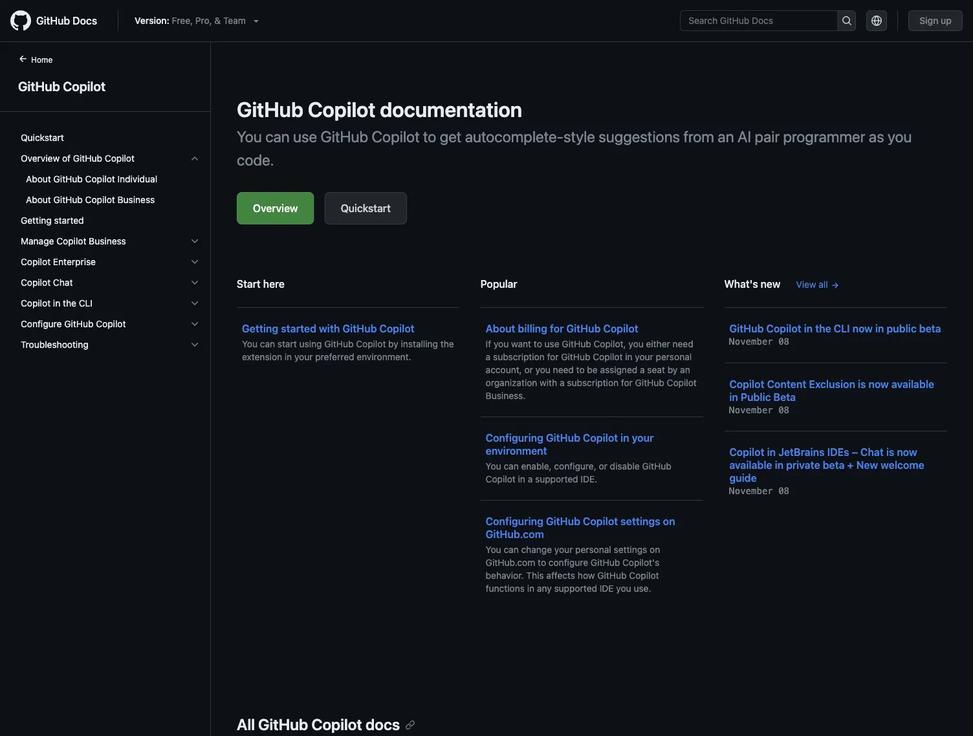 Task type: describe. For each thing, give the bounding box(es) containing it.
all github copilot docs
[[237, 716, 400, 734]]

cli inside dropdown button
[[79, 298, 93, 309]]

getting started link
[[16, 210, 205, 231]]

if
[[486, 339, 492, 350]]

about for business
[[26, 195, 51, 205]]

installing
[[401, 339, 438, 350]]

about github copilot individual
[[26, 174, 157, 185]]

version: free, pro, & team
[[135, 15, 246, 26]]

is inside copilot in jetbrains ides – chat is now available in private beta + new welcome guide november 08
[[887, 447, 895, 459]]

ides
[[828, 447, 850, 459]]

you inside configuring github copilot settings on github.com you can change your personal settings on github.com to configure github copilot's behavior. this affects how github copilot functions in any supported ide you use.
[[617, 584, 632, 594]]

your inside configuring github copilot in your environment you can enable, configure, or disable github copilot in a supported ide.
[[632, 432, 654, 445]]

copilot inside copilot enterprise dropdown button
[[21, 257, 51, 267]]

configuring github copilot settings on github.com you can change your personal settings on github.com to configure github copilot's behavior. this affects how github copilot functions in any supported ide you use.
[[486, 516, 676, 594]]

seat
[[648, 365, 666, 376]]

cli inside github copilot in the cli now in public beta november 08
[[835, 323, 851, 335]]

sc 9kayk9 0 image for the
[[190, 299, 200, 309]]

0 vertical spatial business
[[118, 195, 155, 205]]

started for getting started
[[54, 215, 84, 226]]

search image
[[842, 16, 853, 26]]

08 for copilot
[[779, 337, 790, 347]]

2 vertical spatial for
[[622, 378, 633, 389]]

the inside getting started with github copilot you can start using github copilot by installing the extension in your preferred environment.
[[441, 339, 454, 350]]

ide.
[[581, 474, 598, 485]]

change
[[522, 545, 552, 556]]

overview for overview of github copilot
[[21, 153, 60, 164]]

beta inside copilot in jetbrains ides – chat is now available in private beta + new welcome guide november 08
[[823, 459, 845, 472]]

copilot inside copilot in the cli dropdown button
[[21, 298, 51, 309]]

started for getting started with github copilot you can start using github copilot by installing the extension in your preferred environment.
[[281, 323, 317, 335]]

pro,
[[196, 15, 212, 26]]

available inside copilot content exclusion is now available in public beta november 08
[[892, 378, 935, 390]]

programmer
[[784, 128, 866, 146]]

up
[[942, 15, 953, 26]]

behavior.
[[486, 571, 524, 582]]

you up organization
[[536, 365, 551, 376]]

your inside getting started with github copilot you can start using github copilot by installing the extension in your preferred environment.
[[295, 352, 313, 363]]

pair
[[755, 128, 780, 146]]

home link
[[13, 54, 73, 67]]

documentation
[[380, 97, 523, 122]]

how
[[578, 571, 595, 582]]

you inside github copilot documentation you can use github copilot to get autocomplete-style suggestions from an ai pair programmer as you code.
[[237, 128, 262, 146]]

github copilot
[[18, 78, 106, 94]]

getting for getting started with github copilot you can start using github copilot by installing the extension in your preferred environment.
[[242, 323, 279, 335]]

supported inside configuring github copilot in your environment you can enable, configure, or disable github copilot in a supported ide.
[[536, 474, 579, 485]]

0 vertical spatial for
[[550, 323, 564, 335]]

with inside getting started with github copilot you can start using github copilot by installing the extension in your preferred environment.
[[319, 323, 340, 335]]

copilot,
[[594, 339, 627, 350]]

copilot inside about github copilot business link
[[85, 195, 115, 205]]

you right if
[[494, 339, 509, 350]]

this
[[527, 571, 544, 582]]

manage copilot business
[[21, 236, 126, 247]]

copilot inside copilot in jetbrains ides – chat is now available in private beta + new welcome guide november 08
[[730, 447, 765, 459]]

troubleshooting
[[21, 340, 88, 350]]

copilot in jetbrains ides – chat is now available in private beta + new welcome guide november 08
[[730, 447, 925, 497]]

overview of github copilot
[[21, 153, 135, 164]]

preferred
[[316, 352, 355, 363]]

start
[[237, 278, 261, 290]]

about github copilot individual link
[[16, 169, 205, 190]]

now inside copilot in jetbrains ides – chat is now available in private beta + new welcome guide november 08
[[898, 447, 918, 459]]

jetbrains
[[779, 447, 825, 459]]

sc 9kayk9 0 image for copilot
[[190, 319, 200, 330]]

github docs
[[36, 15, 97, 27]]

an inside github copilot documentation you can use github copilot to get autocomplete-style suggestions from an ai pair programmer as you code.
[[718, 128, 735, 146]]

docs
[[366, 716, 400, 734]]

with inside the about billing for github copilot if you want to use github copilot, you either need a subscription for github copilot in your personal account, or you need to be assigned a seat by an organization  with a subscription for github copilot business.
[[540, 378, 558, 389]]

copilot chat button
[[16, 273, 205, 293]]

can inside configuring github copilot settings on github.com you can change your personal settings on github.com to configure github copilot's behavior. this affects how github copilot functions in any supported ide you use.
[[504, 545, 519, 556]]

sign
[[920, 15, 939, 26]]

copilot inside overview of github copilot dropdown button
[[105, 153, 135, 164]]

copilot content exclusion is now available in public beta november 08
[[730, 378, 935, 416]]

08 inside copilot in jetbrains ides – chat is now available in private beta + new welcome guide november 08
[[779, 486, 790, 497]]

0 vertical spatial settings
[[621, 516, 661, 528]]

all github copilot docs link
[[237, 716, 416, 734]]

disable
[[610, 461, 640, 472]]

enterprise
[[53, 257, 96, 267]]

copilot in the cli button
[[16, 293, 205, 314]]

2 github.com from the top
[[486, 558, 536, 569]]

troubleshooting button
[[16, 335, 205, 356]]

configure
[[549, 558, 589, 569]]

to left be
[[577, 365, 585, 376]]

1 horizontal spatial quickstart link
[[325, 192, 407, 225]]

configure
[[21, 319, 62, 330]]

environment
[[486, 445, 548, 458]]

autocomplete-
[[465, 128, 564, 146]]

quickstart inside github copilot element
[[21, 132, 64, 143]]

ai
[[738, 128, 752, 146]]

about billing for github copilot if you want to use github copilot, you either need a subscription for github copilot in your personal account, or you need to be assigned a seat by an organization  with a subscription for github copilot business.
[[486, 323, 697, 402]]

copilot inside github copilot link
[[63, 78, 106, 94]]

your inside configuring github copilot settings on github.com you can change your personal settings on github.com to configure github copilot's behavior. this affects how github copilot functions in any supported ide you use.
[[555, 545, 573, 556]]

view all
[[797, 279, 829, 290]]

1 github.com from the top
[[486, 529, 545, 541]]

individual
[[118, 174, 157, 185]]

sc 9kayk9 0 image for business
[[190, 236, 200, 247]]

in inside the about billing for github copilot if you want to use github copilot, you either need a subscription for github copilot in your personal account, or you need to be assigned a seat by an organization  with a subscription for github copilot business.
[[626, 352, 633, 363]]

overview for overview
[[253, 202, 298, 215]]

configuring for configuring github copilot settings on github.com
[[486, 516, 544, 528]]

getting for getting started
[[21, 215, 52, 226]]

sc 9kayk9 0 image for copilot enterprise
[[190, 257, 200, 267]]

of
[[62, 153, 71, 164]]

github copilot documentation you can use github copilot to get autocomplete-style suggestions from an ai pair programmer as you code.
[[237, 97, 913, 169]]

now inside github copilot in the cli now in public beta november 08
[[853, 323, 874, 335]]

copilot's
[[623, 558, 660, 569]]

github copilot link
[[16, 76, 195, 96]]

code.
[[237, 151, 274, 169]]

configure,
[[555, 461, 597, 472]]

overview link
[[237, 192, 314, 225]]

start
[[278, 339, 297, 350]]

in inside configuring github copilot settings on github.com you can change your personal settings on github.com to configure github copilot's behavior. this affects how github copilot functions in any supported ide you use.
[[528, 584, 535, 594]]

use inside github copilot documentation you can use github copilot to get autocomplete-style suggestions from an ai pair programmer as you code.
[[293, 128, 317, 146]]

triangle down image
[[251, 16, 262, 26]]

november 08 element for copilot
[[730, 337, 790, 347]]

all
[[237, 716, 255, 734]]

free,
[[172, 15, 193, 26]]

sc 9kayk9 0 image for overview of github copilot
[[190, 153, 200, 164]]

content
[[768, 378, 807, 390]]

beta inside github copilot in the cli now in public beta november 08
[[920, 323, 942, 335]]

1 horizontal spatial quickstart
[[341, 202, 391, 215]]

1 vertical spatial need
[[553, 365, 574, 376]]

billing
[[518, 323, 548, 335]]

&
[[215, 15, 221, 26]]

copilot enterprise button
[[16, 252, 205, 273]]

a inside configuring github copilot in your environment you can enable, configure, or disable github copilot in a supported ide.
[[528, 474, 533, 485]]

public
[[887, 323, 917, 335]]

chat inside 'dropdown button'
[[53, 277, 73, 288]]

extension
[[242, 352, 282, 363]]

copilot chat
[[21, 277, 73, 288]]

available inside copilot in jetbrains ides – chat is now available in private beta + new welcome guide november 08
[[730, 459, 773, 472]]

using
[[300, 339, 322, 350]]

you inside getting started with github copilot you can start using github copilot by installing the extension in your preferred environment.
[[242, 339, 258, 350]]

can inside github copilot documentation you can use github copilot to get autocomplete-style suggestions from an ai pair programmer as you code.
[[266, 128, 290, 146]]

be
[[588, 365, 598, 376]]

team
[[223, 15, 246, 26]]

business inside dropdown button
[[89, 236, 126, 247]]

view all link
[[797, 278, 840, 292]]

suggestions
[[599, 128, 681, 146]]



Task type: locate. For each thing, give the bounding box(es) containing it.
either
[[647, 339, 671, 350]]

1 vertical spatial business
[[89, 236, 126, 247]]

business down getting started link
[[89, 236, 126, 247]]

1 vertical spatial 08
[[779, 405, 790, 416]]

1 vertical spatial getting
[[242, 323, 279, 335]]

with up using
[[319, 323, 340, 335]]

1 sc 9kayk9 0 image from the top
[[190, 236, 200, 247]]

0 horizontal spatial by
[[389, 339, 399, 350]]

1 vertical spatial beta
[[823, 459, 845, 472]]

an left ai
[[718, 128, 735, 146]]

november inside github copilot in the cli now in public beta november 08
[[730, 337, 774, 347]]

1 november 08 element from the top
[[730, 337, 790, 347]]

version:
[[135, 15, 170, 26]]

1 configuring from the top
[[486, 432, 544, 445]]

beta
[[920, 323, 942, 335], [823, 459, 845, 472]]

supported down how
[[555, 584, 598, 594]]

0 horizontal spatial use
[[293, 128, 317, 146]]

cli down view all 'link'
[[835, 323, 851, 335]]

0 vertical spatial quickstart link
[[16, 128, 205, 148]]

the inside github copilot in the cli now in public beta november 08
[[816, 323, 832, 335]]

need right either
[[673, 339, 694, 350]]

chat down copilot enterprise
[[53, 277, 73, 288]]

private
[[787, 459, 821, 472]]

1 vertical spatial started
[[281, 323, 317, 335]]

can
[[266, 128, 290, 146], [260, 339, 275, 350], [504, 461, 519, 472], [504, 545, 519, 556]]

you right as
[[888, 128, 913, 146]]

github copilot in the cli now in public beta november 08
[[730, 323, 942, 347]]

1 horizontal spatial subscription
[[568, 378, 619, 389]]

by inside getting started with github copilot you can start using github copilot by installing the extension in your preferred environment.
[[389, 339, 399, 350]]

november for copilot
[[730, 405, 774, 416]]

0 horizontal spatial started
[[54, 215, 84, 226]]

you inside github copilot documentation you can use github copilot to get autocomplete-style suggestions from an ai pair programmer as you code.
[[888, 128, 913, 146]]

business.
[[486, 391, 526, 402]]

organization
[[486, 378, 538, 389]]

a down the enable, at bottom right
[[528, 474, 533, 485]]

github inside github copilot in the cli now in public beta november 08
[[730, 323, 764, 335]]

overview of github copilot element containing overview of github copilot
[[10, 148, 210, 210]]

environment.
[[357, 352, 412, 363]]

0 vertical spatial quickstart
[[21, 132, 64, 143]]

quickstart
[[21, 132, 64, 143], [341, 202, 391, 215]]

need left be
[[553, 365, 574, 376]]

november up 'content'
[[730, 337, 774, 347]]

1 vertical spatial with
[[540, 378, 558, 389]]

you up code. at the top of the page
[[237, 128, 262, 146]]

about for individual
[[26, 174, 51, 185]]

subscription down be
[[568, 378, 619, 389]]

0 vertical spatial configuring
[[486, 432, 544, 445]]

2 sc 9kayk9 0 image from the top
[[190, 257, 200, 267]]

about github copilot business link
[[16, 190, 205, 210]]

0 vertical spatial getting
[[21, 215, 52, 226]]

any
[[537, 584, 552, 594]]

personal inside the about billing for github copilot if you want to use github copilot, you either need a subscription for github copilot in your personal account, or you need to be assigned a seat by an organization  with a subscription for github copilot business.
[[656, 352, 692, 363]]

1 vertical spatial available
[[730, 459, 773, 472]]

1 sc 9kayk9 0 image from the top
[[190, 153, 200, 164]]

configuring up environment
[[486, 432, 544, 445]]

0 horizontal spatial need
[[553, 365, 574, 376]]

to inside github copilot documentation you can use github copilot to get autocomplete-style suggestions from an ai pair programmer as you code.
[[424, 128, 437, 146]]

3 08 from the top
[[779, 486, 790, 497]]

enable,
[[522, 461, 552, 472]]

08 up 'content'
[[779, 337, 790, 347]]

0 horizontal spatial getting
[[21, 215, 52, 226]]

overview of github copilot button
[[16, 148, 205, 169]]

0 horizontal spatial subscription
[[493, 352, 545, 363]]

sc 9kayk9 0 image inside copilot enterprise dropdown button
[[190, 257, 200, 267]]

is right exclusion
[[859, 378, 867, 390]]

1 horizontal spatial on
[[664, 516, 676, 528]]

08
[[779, 337, 790, 347], [779, 405, 790, 416], [779, 486, 790, 497]]

is
[[859, 378, 867, 390], [887, 447, 895, 459]]

your up configure
[[555, 545, 573, 556]]

3 sc 9kayk9 0 image from the top
[[190, 299, 200, 309]]

1 vertical spatial for
[[548, 352, 559, 363]]

to
[[424, 128, 437, 146], [534, 339, 543, 350], [577, 365, 585, 376], [538, 558, 547, 569]]

1 horizontal spatial started
[[281, 323, 317, 335]]

now up welcome
[[898, 447, 918, 459]]

available down public
[[892, 378, 935, 390]]

0 vertical spatial by
[[389, 339, 399, 350]]

sign up link
[[909, 10, 964, 31]]

overview down code. at the top of the page
[[253, 202, 298, 215]]

by
[[389, 339, 399, 350], [668, 365, 678, 376]]

1 vertical spatial now
[[869, 378, 890, 390]]

the right installing
[[441, 339, 454, 350]]

personal down either
[[656, 352, 692, 363]]

1 vertical spatial quickstart
[[341, 202, 391, 215]]

started
[[54, 215, 84, 226], [281, 323, 317, 335]]

overview
[[21, 153, 60, 164], [253, 202, 298, 215]]

with right organization
[[540, 378, 558, 389]]

or up organization
[[525, 365, 533, 376]]

settings
[[621, 516, 661, 528], [614, 545, 648, 556]]

sc 9kayk9 0 image inside the troubleshooting dropdown button
[[190, 340, 200, 350]]

use.
[[634, 584, 652, 594]]

0 vertical spatial the
[[63, 298, 76, 309]]

here
[[263, 278, 285, 290]]

in inside copilot content exclusion is now available in public beta november 08
[[730, 391, 739, 403]]

november inside copilot in jetbrains ides – chat is now available in private beta + new welcome guide november 08
[[730, 486, 774, 497]]

configure github copilot button
[[16, 314, 205, 335]]

personal inside configuring github copilot settings on github.com you can change your personal settings on github.com to configure github copilot's behavior. this affects how github copilot functions in any supported ide you use.
[[576, 545, 612, 556]]

configuring inside configuring github copilot in your environment you can enable, configure, or disable github copilot in a supported ide.
[[486, 432, 544, 445]]

getting up extension on the top left
[[242, 323, 279, 335]]

1 vertical spatial or
[[599, 461, 608, 472]]

configuring
[[486, 432, 544, 445], [486, 516, 544, 528]]

copilot enterprise
[[21, 257, 96, 267]]

2 november from the top
[[730, 405, 774, 416]]

november down public
[[730, 405, 774, 416]]

functions
[[486, 584, 525, 594]]

0 vertical spatial about
[[26, 174, 51, 185]]

2 vertical spatial sc 9kayk9 0 image
[[190, 340, 200, 350]]

0 horizontal spatial with
[[319, 323, 340, 335]]

1 vertical spatial by
[[668, 365, 678, 376]]

0 vertical spatial november 08 element
[[730, 337, 790, 347]]

want
[[512, 339, 532, 350]]

is up welcome
[[887, 447, 895, 459]]

can up extension on the top left
[[260, 339, 275, 350]]

started up manage copilot business
[[54, 215, 84, 226]]

copilot in the cli
[[21, 298, 93, 309]]

0 vertical spatial is
[[859, 378, 867, 390]]

3 sc 9kayk9 0 image from the top
[[190, 340, 200, 350]]

github.com up the change
[[486, 529, 545, 541]]

0 vertical spatial with
[[319, 323, 340, 335]]

beta right public
[[920, 323, 942, 335]]

1 horizontal spatial overview
[[253, 202, 298, 215]]

use inside the about billing for github copilot if you want to use github copilot, you either need a subscription for github copilot in your personal account, or you need to be assigned a seat by an organization  with a subscription for github copilot business.
[[545, 339, 560, 350]]

2 08 from the top
[[779, 405, 790, 416]]

select language: current language is english image
[[872, 16, 883, 26]]

home
[[31, 55, 53, 64]]

with
[[319, 323, 340, 335], [540, 378, 558, 389]]

1 vertical spatial overview
[[253, 202, 298, 215]]

by up the environment.
[[389, 339, 399, 350]]

0 horizontal spatial cli
[[79, 298, 93, 309]]

0 vertical spatial 08
[[779, 337, 790, 347]]

copilot inside manage copilot business dropdown button
[[57, 236, 86, 247]]

0 vertical spatial sc 9kayk9 0 image
[[190, 153, 200, 164]]

1 vertical spatial cli
[[835, 323, 851, 335]]

sc 9kayk9 0 image inside copilot chat 'dropdown button'
[[190, 278, 200, 288]]

github.com up the behavior. on the bottom of the page
[[486, 558, 536, 569]]

sc 9kayk9 0 image
[[190, 236, 200, 247], [190, 278, 200, 288], [190, 299, 200, 309], [190, 319, 200, 330]]

1 vertical spatial github.com
[[486, 558, 536, 569]]

None search field
[[681, 10, 857, 31]]

or
[[525, 365, 533, 376], [599, 461, 608, 472]]

you right ide on the bottom
[[617, 584, 632, 594]]

started inside github copilot element
[[54, 215, 84, 226]]

sc 9kayk9 0 image
[[190, 153, 200, 164], [190, 257, 200, 267], [190, 340, 200, 350]]

what's
[[725, 278, 759, 290]]

november 08 element down guide in the bottom of the page
[[730, 486, 790, 497]]

now inside copilot content exclusion is now available in public beta november 08
[[869, 378, 890, 390]]

chat
[[53, 277, 73, 288], [861, 447, 885, 459]]

0 horizontal spatial overview
[[21, 153, 60, 164]]

github.com
[[486, 529, 545, 541], [486, 558, 536, 569]]

all
[[819, 279, 829, 290]]

about github copilot business
[[26, 195, 155, 205]]

1 vertical spatial settings
[[614, 545, 648, 556]]

a right organization
[[560, 378, 565, 389]]

2 configuring from the top
[[486, 516, 544, 528]]

a down if
[[486, 352, 491, 363]]

can inside configuring github copilot in your environment you can enable, configure, or disable github copilot in a supported ide.
[[504, 461, 519, 472]]

configuring up the change
[[486, 516, 544, 528]]

4 sc 9kayk9 0 image from the top
[[190, 319, 200, 330]]

you up extension on the top left
[[242, 339, 258, 350]]

0 vertical spatial use
[[293, 128, 317, 146]]

can up code. at the top of the page
[[266, 128, 290, 146]]

0 horizontal spatial is
[[859, 378, 867, 390]]

0 vertical spatial on
[[664, 516, 676, 528]]

you down environment
[[486, 461, 502, 472]]

1 vertical spatial is
[[887, 447, 895, 459]]

3 november from the top
[[730, 486, 774, 497]]

you inside configuring github copilot settings on github.com you can change your personal settings on github.com to configure github copilot's behavior. this affects how github copilot functions in any supported ide you use.
[[486, 545, 502, 556]]

you inside configuring github copilot in your environment you can enable, configure, or disable github copilot in a supported ide.
[[486, 461, 502, 472]]

1 horizontal spatial an
[[718, 128, 735, 146]]

08 inside github copilot in the cli now in public beta november 08
[[779, 337, 790, 347]]

beta
[[774, 391, 797, 403]]

0 vertical spatial supported
[[536, 474, 579, 485]]

your down using
[[295, 352, 313, 363]]

overview inside "overview" link
[[253, 202, 298, 215]]

your
[[295, 352, 313, 363], [636, 352, 654, 363], [632, 432, 654, 445], [555, 545, 573, 556]]

now right exclusion
[[869, 378, 890, 390]]

you up the behavior. on the bottom of the page
[[486, 545, 502, 556]]

or inside configuring github copilot in your environment you can enable, configure, or disable github copilot in a supported ide.
[[599, 461, 608, 472]]

0 vertical spatial chat
[[53, 277, 73, 288]]

you
[[888, 128, 913, 146], [494, 339, 509, 350], [629, 339, 644, 350], [536, 365, 551, 376], [617, 584, 632, 594]]

sc 9kayk9 0 image inside manage copilot business dropdown button
[[190, 236, 200, 247]]

november 08 element up 'content'
[[730, 337, 790, 347]]

available
[[892, 378, 935, 390], [730, 459, 773, 472]]

0 vertical spatial personal
[[656, 352, 692, 363]]

copilot inside copilot content exclusion is now available in public beta november 08
[[730, 378, 765, 390]]

style
[[564, 128, 596, 146]]

0 vertical spatial started
[[54, 215, 84, 226]]

getting up manage
[[21, 215, 52, 226]]

getting started
[[21, 215, 84, 226]]

overview of github copilot element containing about github copilot individual
[[10, 169, 210, 210]]

08 down beta
[[779, 405, 790, 416]]

1 vertical spatial personal
[[576, 545, 612, 556]]

copilot inside about github copilot individual link
[[85, 174, 115, 185]]

docs
[[73, 15, 97, 27]]

the inside copilot in the cli dropdown button
[[63, 298, 76, 309]]

0 horizontal spatial the
[[63, 298, 76, 309]]

1 horizontal spatial the
[[441, 339, 454, 350]]

Search GitHub Docs search field
[[681, 11, 838, 30]]

2 vertical spatial november 08 element
[[730, 486, 790, 497]]

the down all
[[816, 323, 832, 335]]

to down billing
[[534, 339, 543, 350]]

0 horizontal spatial on
[[650, 545, 661, 556]]

for down assigned
[[622, 378, 633, 389]]

github docs link
[[10, 10, 108, 31]]

cli
[[79, 298, 93, 309], [835, 323, 851, 335]]

your up seat on the right of the page
[[636, 352, 654, 363]]

in inside dropdown button
[[53, 298, 60, 309]]

november 08 element down public
[[730, 405, 790, 416]]

the
[[63, 298, 76, 309], [816, 323, 832, 335], [441, 339, 454, 350]]

1 horizontal spatial available
[[892, 378, 935, 390]]

2 overview of github copilot element from the top
[[10, 169, 210, 210]]

can down environment
[[504, 461, 519, 472]]

0 vertical spatial now
[[853, 323, 874, 335]]

getting started with github copilot you can start using github copilot by installing the extension in your preferred environment.
[[242, 323, 454, 363]]

start here
[[237, 278, 285, 290]]

1 horizontal spatial is
[[887, 447, 895, 459]]

1 horizontal spatial cli
[[835, 323, 851, 335]]

supported down configure,
[[536, 474, 579, 485]]

0 horizontal spatial an
[[681, 365, 691, 376]]

for down billing
[[548, 352, 559, 363]]

1 overview of github copilot element from the top
[[10, 148, 210, 210]]

get
[[440, 128, 462, 146]]

3 november 08 element from the top
[[730, 486, 790, 497]]

0 horizontal spatial chat
[[53, 277, 73, 288]]

1 vertical spatial november 08 element
[[730, 405, 790, 416]]

08 for content
[[779, 405, 790, 416]]

0 horizontal spatial or
[[525, 365, 533, 376]]

your up disable
[[632, 432, 654, 445]]

guide
[[730, 472, 757, 485]]

available up guide in the bottom of the page
[[730, 459, 773, 472]]

personal up how
[[576, 545, 612, 556]]

an inside the about billing for github copilot if you want to use github copilot, you either need a subscription for github copilot in your personal account, or you need to be assigned a seat by an organization  with a subscription for github copilot business.
[[681, 365, 691, 376]]

ide
[[600, 584, 614, 594]]

github
[[36, 15, 70, 27], [18, 78, 60, 94], [237, 97, 304, 122], [321, 128, 369, 146], [73, 153, 102, 164], [53, 174, 83, 185], [53, 195, 83, 205], [64, 319, 94, 330], [343, 323, 377, 335], [567, 323, 601, 335], [730, 323, 764, 335], [325, 339, 354, 350], [562, 339, 592, 350], [562, 352, 591, 363], [636, 378, 665, 389], [546, 432, 581, 445], [643, 461, 672, 472], [546, 516, 581, 528], [591, 558, 621, 569], [598, 571, 627, 582], [258, 716, 308, 734]]

sc 9kayk9 0 image inside configure github copilot dropdown button
[[190, 319, 200, 330]]

getting
[[21, 215, 52, 226], [242, 323, 279, 335]]

1 horizontal spatial need
[[673, 339, 694, 350]]

0 vertical spatial or
[[525, 365, 533, 376]]

can inside getting started with github copilot you can start using github copilot by installing the extension in your preferred environment.
[[260, 339, 275, 350]]

started up start
[[281, 323, 317, 335]]

1 horizontal spatial with
[[540, 378, 558, 389]]

overview left the of
[[21, 153, 60, 164]]

1 vertical spatial chat
[[861, 447, 885, 459]]

november 08 element
[[730, 337, 790, 347], [730, 405, 790, 416], [730, 486, 790, 497]]

overview inside overview of github copilot dropdown button
[[21, 153, 60, 164]]

1 vertical spatial subscription
[[568, 378, 619, 389]]

0 vertical spatial need
[[673, 339, 694, 350]]

1 vertical spatial quickstart link
[[325, 192, 407, 225]]

1 vertical spatial the
[[816, 323, 832, 335]]

november 08 element for in
[[730, 486, 790, 497]]

getting inside getting started with github copilot you can start using github copilot by installing the extension in your preferred environment.
[[242, 323, 279, 335]]

0 vertical spatial an
[[718, 128, 735, 146]]

0 vertical spatial subscription
[[493, 352, 545, 363]]

supported inside configuring github copilot settings on github.com you can change your personal settings on github.com to configure github copilot's behavior. this affects how github copilot functions in any supported ide you use.
[[555, 584, 598, 594]]

configuring for configuring github copilot in your environment
[[486, 432, 544, 445]]

personal
[[656, 352, 692, 363], [576, 545, 612, 556]]

by right seat on the right of the page
[[668, 365, 678, 376]]

business down individual
[[118, 195, 155, 205]]

popular
[[481, 278, 518, 290]]

november
[[730, 337, 774, 347], [730, 405, 774, 416], [730, 486, 774, 497]]

0 horizontal spatial personal
[[576, 545, 612, 556]]

2 november 08 element from the top
[[730, 405, 790, 416]]

2 vertical spatial the
[[441, 339, 454, 350]]

0 vertical spatial github.com
[[486, 529, 545, 541]]

about for github
[[486, 323, 516, 335]]

0 horizontal spatial quickstart
[[21, 132, 64, 143]]

1 horizontal spatial personal
[[656, 352, 692, 363]]

2 horizontal spatial the
[[816, 323, 832, 335]]

1 vertical spatial an
[[681, 365, 691, 376]]

1 vertical spatial november
[[730, 405, 774, 416]]

2 sc 9kayk9 0 image from the top
[[190, 278, 200, 288]]

copilot inside configure github copilot dropdown button
[[96, 319, 126, 330]]

sc 9kayk9 0 image inside copilot in the cli dropdown button
[[190, 299, 200, 309]]

a left seat on the right of the page
[[640, 365, 645, 376]]

november for github
[[730, 337, 774, 347]]

configuring inside configuring github copilot settings on github.com you can change your personal settings on github.com to configure github copilot's behavior. this affects how github copilot functions in any supported ide you use.
[[486, 516, 544, 528]]

exclusion
[[810, 378, 856, 390]]

2 vertical spatial now
[[898, 447, 918, 459]]

0 horizontal spatial beta
[[823, 459, 845, 472]]

is inside copilot content exclusion is now available in public beta november 08
[[859, 378, 867, 390]]

1 vertical spatial supported
[[555, 584, 598, 594]]

to down the change
[[538, 558, 547, 569]]

chat inside copilot in jetbrains ides – chat is now available in private beta + new welcome guide november 08
[[861, 447, 885, 459]]

1 horizontal spatial beta
[[920, 323, 942, 335]]

1 horizontal spatial use
[[545, 339, 560, 350]]

or left disable
[[599, 461, 608, 472]]

need
[[673, 339, 694, 350], [553, 365, 574, 376]]

1 vertical spatial configuring
[[486, 516, 544, 528]]

started inside getting started with github copilot you can start using github copilot by installing the extension in your preferred environment.
[[281, 323, 317, 335]]

copilot inside copilot chat 'dropdown button'
[[21, 277, 51, 288]]

to inside configuring github copilot settings on github.com you can change your personal settings on github.com to configure github copilot's behavior. this affects how github copilot functions in any supported ide you use.
[[538, 558, 547, 569]]

to left get
[[424, 128, 437, 146]]

1 08 from the top
[[779, 337, 790, 347]]

1 horizontal spatial by
[[668, 365, 678, 376]]

beta down ides on the bottom right of page
[[823, 459, 845, 472]]

1 vertical spatial use
[[545, 339, 560, 350]]

sc 9kayk9 0 image inside overview of github copilot dropdown button
[[190, 153, 200, 164]]

0 vertical spatial beta
[[920, 323, 942, 335]]

0 vertical spatial cli
[[79, 298, 93, 309]]

by inside the about billing for github copilot if you want to use github copilot, you either need a subscription for github copilot in your personal account, or you need to be assigned a seat by an organization  with a subscription for github copilot business.
[[668, 365, 678, 376]]

cli up configure github copilot at the top left of page
[[79, 298, 93, 309]]

your inside the about billing for github copilot if you want to use github copilot, you either need a subscription for github copilot in your personal account, or you need to be assigned a seat by an organization  with a subscription for github copilot business.
[[636, 352, 654, 363]]

in inside getting started with github copilot you can start using github copilot by installing the extension in your preferred environment.
[[285, 352, 292, 363]]

public
[[741, 391, 772, 403]]

november down guide in the bottom of the page
[[730, 486, 774, 497]]

as
[[870, 128, 885, 146]]

1 november from the top
[[730, 337, 774, 347]]

chat up new at the bottom right of the page
[[861, 447, 885, 459]]

account,
[[486, 365, 522, 376]]

+
[[848, 459, 855, 472]]

getting inside github copilot element
[[21, 215, 52, 226]]

08 down the 'private'
[[779, 486, 790, 497]]

copilot inside github copilot in the cli now in public beta november 08
[[767, 323, 802, 335]]

affects
[[547, 571, 576, 582]]

for right billing
[[550, 323, 564, 335]]

about inside the about billing for github copilot if you want to use github copilot, you either need a subscription for github copilot in your personal account, or you need to be assigned a seat by an organization  with a subscription for github copilot business.
[[486, 323, 516, 335]]

0 vertical spatial overview
[[21, 153, 60, 164]]

now left public
[[853, 323, 874, 335]]

github copilot element
[[0, 52, 211, 736]]

or inside the about billing for github copilot if you want to use github copilot, you either need a subscription for github copilot in your personal account, or you need to be assigned a seat by an organization  with a subscription for github copilot business.
[[525, 365, 533, 376]]

can left the change
[[504, 545, 519, 556]]

1 vertical spatial on
[[650, 545, 661, 556]]

november inside copilot content exclusion is now available in public beta november 08
[[730, 405, 774, 416]]

–
[[853, 447, 859, 459]]

copilot
[[63, 78, 106, 94], [308, 97, 376, 122], [372, 128, 420, 146], [105, 153, 135, 164], [85, 174, 115, 185], [85, 195, 115, 205], [57, 236, 86, 247], [21, 257, 51, 267], [21, 277, 51, 288], [21, 298, 51, 309], [96, 319, 126, 330], [380, 323, 415, 335], [604, 323, 639, 335], [767, 323, 802, 335], [356, 339, 386, 350], [593, 352, 623, 363], [667, 378, 697, 389], [730, 378, 765, 390], [583, 432, 619, 445], [730, 447, 765, 459], [486, 474, 516, 485], [583, 516, 619, 528], [630, 571, 660, 582], [312, 716, 363, 734]]

subscription down want
[[493, 352, 545, 363]]

november 08 element for content
[[730, 405, 790, 416]]

the up configure github copilot at the top left of page
[[63, 298, 76, 309]]

overview of github copilot element
[[10, 148, 210, 210], [10, 169, 210, 210]]

08 inside copilot content exclusion is now available in public beta november 08
[[779, 405, 790, 416]]

0 vertical spatial available
[[892, 378, 935, 390]]

sign up
[[920, 15, 953, 26]]

an
[[718, 128, 735, 146], [681, 365, 691, 376]]

you left either
[[629, 339, 644, 350]]

an right seat on the right of the page
[[681, 365, 691, 376]]

sc 9kayk9 0 image for troubleshooting
[[190, 340, 200, 350]]

0 horizontal spatial quickstart link
[[16, 128, 205, 148]]



Task type: vqa. For each thing, say whether or not it's contained in the screenshot.
command
no



